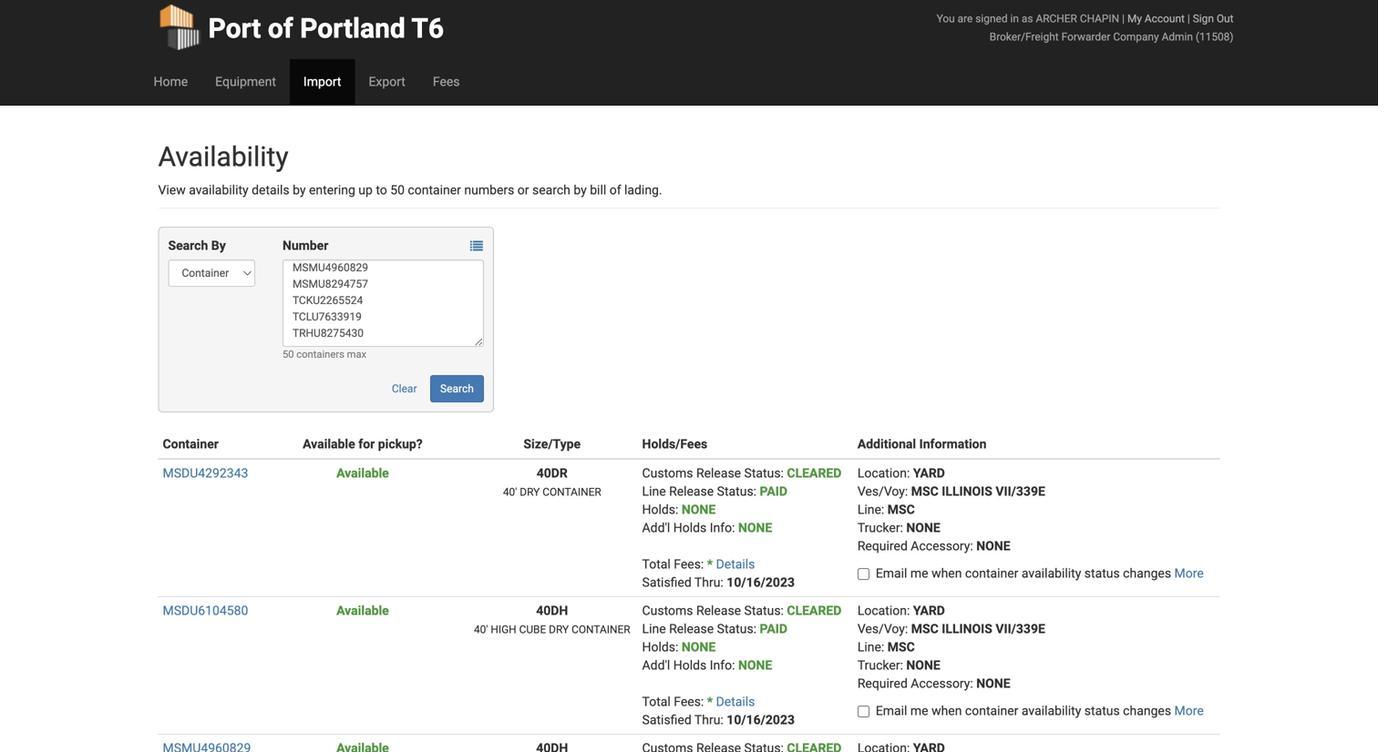 Task type: describe. For each thing, give the bounding box(es) containing it.
chapin
[[1080, 12, 1119, 25]]

more link for 40dr
[[1174, 566, 1204, 582]]

details for 40dh
[[716, 695, 755, 710]]

search for search by
[[168, 238, 208, 253]]

containers
[[296, 349, 344, 360]]

size/type
[[524, 437, 581, 452]]

fees button
[[419, 59, 474, 105]]

home
[[154, 74, 188, 89]]

Number text field
[[282, 260, 484, 347]]

accessory for 40dr
[[911, 539, 970, 554]]

available for msdu6104580
[[336, 604, 389, 619]]

available for pickup?
[[303, 437, 423, 452]]

clear
[[392, 383, 417, 396]]

t6
[[411, 12, 444, 45]]

container for 40dr
[[965, 566, 1018, 582]]

vii/339e for 40dr
[[996, 484, 1045, 499]]

home button
[[140, 59, 202, 105]]

by
[[211, 238, 226, 253]]

equipment
[[215, 74, 276, 89]]

40dh 40' high cube dry container
[[474, 604, 630, 637]]

customs release status : cleared line release status : paid holds: none add'l holds info: none for 40dr
[[642, 466, 842, 536]]

container for 40dh
[[965, 704, 1018, 719]]

export button
[[355, 59, 419, 105]]

msdu4292343
[[163, 466, 248, 481]]

0 vertical spatial container
[[408, 183, 461, 198]]

me for 40dr
[[910, 566, 928, 582]]

details link for 40dh
[[716, 695, 755, 710]]

archer
[[1036, 12, 1077, 25]]

thru: for 40dh
[[694, 713, 724, 728]]

company
[[1113, 31, 1159, 43]]

my
[[1127, 12, 1142, 25]]

yard for 40dh
[[913, 604, 945, 619]]

40dr
[[537, 466, 568, 481]]

ves/voy: for 40dr
[[858, 484, 908, 499]]

msdu6104580
[[163, 604, 248, 619]]

customs for 40dh
[[642, 604, 693, 619]]

email for 40dh
[[876, 704, 907, 719]]

holds: for 40dr
[[642, 503, 679, 518]]

total for 40dh
[[642, 695, 671, 710]]

50 containers max
[[282, 349, 367, 360]]

trucker: for 40dh
[[858, 659, 903, 674]]

trucker: for 40dr
[[858, 521, 903, 536]]

details
[[252, 183, 290, 198]]

holds/fees
[[642, 437, 708, 452]]

availability for 40dr
[[1022, 566, 1081, 582]]

container
[[163, 437, 219, 452]]

account
[[1145, 12, 1185, 25]]

me for 40dh
[[910, 704, 928, 719]]

when for 40dr
[[932, 566, 962, 582]]

required for 40dr
[[858, 539, 908, 554]]

40dr 40' dry container
[[503, 466, 601, 499]]

email me when container availability status changes more for 40dr
[[876, 566, 1204, 582]]

as
[[1022, 12, 1033, 25]]

availability
[[158, 141, 288, 173]]

to
[[376, 183, 387, 198]]

add'l for 40dr
[[642, 521, 670, 536]]

paid for 40dr
[[760, 484, 787, 499]]

admin
[[1162, 31, 1193, 43]]

info: for 40dr
[[710, 521, 735, 536]]

number
[[282, 238, 328, 253]]

1 vertical spatial of
[[610, 183, 621, 198]]

yard for 40dr
[[913, 466, 945, 481]]

msdu6104580 link
[[163, 604, 248, 619]]

high
[[491, 624, 516, 637]]

view
[[158, 183, 186, 198]]

sign
[[1193, 12, 1214, 25]]

port of portland t6 link
[[158, 0, 444, 59]]

import
[[303, 74, 341, 89]]

total for 40dr
[[642, 557, 671, 572]]

equipment button
[[202, 59, 290, 105]]

satisfied for 40dh
[[642, 713, 692, 728]]

location : yard ves/voy: msc illinois vii/339e line: msc trucker: none required accessory : none for 40dh
[[858, 604, 1045, 692]]

satisfied for 40dr
[[642, 576, 692, 591]]

are
[[958, 12, 973, 25]]

in
[[1010, 12, 1019, 25]]

more for 40dr
[[1174, 566, 1204, 582]]

changes for 40dr
[[1123, 566, 1171, 582]]

cleared for 40dh
[[787, 604, 842, 619]]

total fees: * details satisfied thru: 10/16/2023 for 40dh
[[642, 695, 795, 728]]

broker/freight
[[990, 31, 1059, 43]]

customs release status : cleared line release status : paid holds: none add'l holds info: none for 40dh
[[642, 604, 842, 674]]

dry inside the 40dh 40' high cube dry container
[[549, 624, 569, 637]]

entering
[[309, 183, 355, 198]]

customs for 40dr
[[642, 466, 693, 481]]

import button
[[290, 59, 355, 105]]

40' for 40dh
[[474, 624, 488, 637]]

numbers
[[464, 183, 514, 198]]

msdu4292343 link
[[163, 466, 248, 481]]



Task type: locate. For each thing, give the bounding box(es) containing it.
2 cleared from the top
[[787, 604, 842, 619]]

search right clear
[[440, 383, 474, 396]]

availability
[[189, 183, 249, 198], [1022, 566, 1081, 582], [1022, 704, 1081, 719]]

1 holds from the top
[[673, 521, 707, 536]]

line for 40dh
[[642, 622, 666, 637]]

1 vertical spatial illinois
[[942, 622, 992, 637]]

clear button
[[382, 376, 427, 403]]

1 vertical spatial *
[[707, 695, 713, 710]]

2 total from the top
[[642, 695, 671, 710]]

40' for 40dr
[[503, 486, 517, 499]]

status for 40dh
[[1084, 704, 1120, 719]]

1 vertical spatial changes
[[1123, 704, 1171, 719]]

0 horizontal spatial 40'
[[474, 624, 488, 637]]

lading.
[[624, 183, 662, 198]]

1 vertical spatial availability
[[1022, 566, 1081, 582]]

0 vertical spatial info:
[[710, 521, 735, 536]]

1 vertical spatial when
[[932, 704, 962, 719]]

0 vertical spatial dry
[[520, 486, 540, 499]]

trucker:
[[858, 521, 903, 536], [858, 659, 903, 674]]

more link for 40dh
[[1174, 704, 1204, 719]]

pickup?
[[378, 437, 423, 452]]

1 vertical spatial email
[[876, 704, 907, 719]]

1 vertical spatial 40'
[[474, 624, 488, 637]]

search by
[[168, 238, 226, 253]]

port
[[208, 12, 261, 45]]

1 vertical spatial accessory
[[911, 677, 970, 692]]

yard
[[913, 466, 945, 481], [913, 604, 945, 619]]

thru: for 40dr
[[694, 576, 724, 591]]

illinois for 40dr
[[942, 484, 992, 499]]

container inside the 40dh 40' high cube dry container
[[572, 624, 630, 637]]

container inside 40dr 40' dry container
[[543, 486, 601, 499]]

you are signed in as archer chapin | my account | sign out broker/freight forwarder company admin (11508)
[[937, 12, 1234, 43]]

availability for 40dh
[[1022, 704, 1081, 719]]

:
[[781, 466, 784, 481], [907, 466, 910, 481], [753, 484, 757, 499], [970, 539, 973, 554], [781, 604, 784, 619], [907, 604, 910, 619], [753, 622, 757, 637], [970, 677, 973, 692]]

1 vertical spatial details
[[716, 695, 755, 710]]

1 vertical spatial dry
[[549, 624, 569, 637]]

0 vertical spatial location : yard ves/voy: msc illinois vii/339e line: msc trucker: none required accessory : none
[[858, 466, 1045, 554]]

information
[[919, 437, 987, 452]]

holds
[[673, 521, 707, 536], [673, 659, 707, 674]]

0 vertical spatial 40'
[[503, 486, 517, 499]]

line:
[[858, 503, 884, 518], [858, 640, 884, 655]]

1 satisfied from the top
[[642, 576, 692, 591]]

0 vertical spatial total
[[642, 557, 671, 572]]

1 vertical spatial customs
[[642, 604, 693, 619]]

container down 40dr
[[543, 486, 601, 499]]

1 | from the left
[[1122, 12, 1125, 25]]

2 details from the top
[[716, 695, 755, 710]]

0 vertical spatial location
[[858, 466, 907, 481]]

0 vertical spatial email me when container availability status changes more
[[876, 566, 1204, 582]]

up
[[358, 183, 373, 198]]

0 vertical spatial trucker:
[[858, 521, 903, 536]]

search
[[168, 238, 208, 253], [440, 383, 474, 396]]

0 vertical spatial holds:
[[642, 503, 679, 518]]

* for 40dh
[[707, 695, 713, 710]]

2 customs from the top
[[642, 604, 693, 619]]

when for 40dh
[[932, 704, 962, 719]]

0 vertical spatial total fees: * details satisfied thru: 10/16/2023
[[642, 557, 795, 591]]

0 vertical spatial more
[[1174, 566, 1204, 582]]

1 more link from the top
[[1174, 566, 1204, 582]]

2 line: from the top
[[858, 640, 884, 655]]

search for search
[[440, 383, 474, 396]]

0 vertical spatial line:
[[858, 503, 884, 518]]

1 vertical spatial holds:
[[642, 640, 679, 655]]

0 vertical spatial customs
[[642, 466, 693, 481]]

50 left containers
[[282, 349, 294, 360]]

0 vertical spatial of
[[268, 12, 293, 45]]

1 add'l from the top
[[642, 521, 670, 536]]

location : yard ves/voy: msc illinois vii/339e line: msc trucker: none required accessory : none
[[858, 466, 1045, 554], [858, 604, 1045, 692]]

1 vertical spatial satisfied
[[642, 713, 692, 728]]

search inside button
[[440, 383, 474, 396]]

0 vertical spatial vii/339e
[[996, 484, 1045, 499]]

0 horizontal spatial dry
[[520, 486, 540, 499]]

1 illinois from the top
[[942, 484, 992, 499]]

1 vertical spatial yard
[[913, 604, 945, 619]]

1 total fees: * details satisfied thru: 10/16/2023 from the top
[[642, 557, 795, 591]]

1 vertical spatial line
[[642, 622, 666, 637]]

10/16/2023 for 40dr
[[727, 576, 795, 591]]

location for 40dh
[[858, 604, 907, 619]]

required for 40dh
[[858, 677, 908, 692]]

forwarder
[[1062, 31, 1111, 43]]

total
[[642, 557, 671, 572], [642, 695, 671, 710]]

1 fees: from the top
[[674, 557, 704, 572]]

1 vertical spatial ves/voy:
[[858, 622, 908, 637]]

0 vertical spatial illinois
[[942, 484, 992, 499]]

1 vertical spatial paid
[[760, 622, 787, 637]]

1 customs release status : cleared line release status : paid holds: none add'l holds info: none from the top
[[642, 466, 842, 536]]

0 horizontal spatial |
[[1122, 12, 1125, 25]]

1 more from the top
[[1174, 566, 1204, 582]]

1 holds: from the top
[[642, 503, 679, 518]]

1 me from the top
[[910, 566, 928, 582]]

1 vertical spatial fees:
[[674, 695, 704, 710]]

email
[[876, 566, 907, 582], [876, 704, 907, 719]]

changes for 40dh
[[1123, 704, 1171, 719]]

1 vertical spatial status
[[1084, 704, 1120, 719]]

1 vertical spatial holds
[[673, 659, 707, 674]]

customs release status : cleared line release status : paid holds: none add'l holds info: none
[[642, 466, 842, 536], [642, 604, 842, 674]]

0 vertical spatial available
[[303, 437, 355, 452]]

location for 40dr
[[858, 466, 907, 481]]

1 email me when container availability status changes more from the top
[[876, 566, 1204, 582]]

1 vertical spatial line:
[[858, 640, 884, 655]]

max
[[347, 349, 367, 360]]

more link
[[1174, 566, 1204, 582], [1174, 704, 1204, 719]]

1 * from the top
[[707, 557, 713, 572]]

0 vertical spatial satisfied
[[642, 576, 692, 591]]

0 vertical spatial yard
[[913, 466, 945, 481]]

of right the port
[[268, 12, 293, 45]]

2 ves/voy: from the top
[[858, 622, 908, 637]]

2 illinois from the top
[[942, 622, 992, 637]]

by
[[293, 183, 306, 198], [574, 183, 587, 198]]

accessory for 40dh
[[911, 677, 970, 692]]

when
[[932, 566, 962, 582], [932, 704, 962, 719]]

1 location from the top
[[858, 466, 907, 481]]

2 status from the top
[[1084, 704, 1120, 719]]

1 status from the top
[[1084, 566, 1120, 582]]

details for 40dr
[[716, 557, 755, 572]]

2 * from the top
[[707, 695, 713, 710]]

customs
[[642, 466, 693, 481], [642, 604, 693, 619]]

2 holds: from the top
[[642, 640, 679, 655]]

0 vertical spatial customs release status : cleared line release status : paid holds: none add'l holds info: none
[[642, 466, 842, 536]]

details link for 40dr
[[716, 557, 755, 572]]

2 vertical spatial available
[[336, 604, 389, 619]]

2 fees: from the top
[[674, 695, 704, 710]]

| left sign
[[1188, 12, 1190, 25]]

1 changes from the top
[[1123, 566, 1171, 582]]

1 email from the top
[[876, 566, 907, 582]]

paid for 40dh
[[760, 622, 787, 637]]

additional
[[858, 437, 916, 452]]

show list image
[[470, 240, 483, 253]]

1 yard from the top
[[913, 466, 945, 481]]

0 vertical spatial availability
[[189, 183, 249, 198]]

0 vertical spatial details link
[[716, 557, 755, 572]]

0 vertical spatial ves/voy:
[[858, 484, 908, 499]]

2 yard from the top
[[913, 604, 945, 619]]

add'l for 40dh
[[642, 659, 670, 674]]

dry down 40dr
[[520, 486, 540, 499]]

2 total fees: * details satisfied thru: 10/16/2023 from the top
[[642, 695, 795, 728]]

ves/voy: for 40dh
[[858, 622, 908, 637]]

1 when from the top
[[932, 566, 962, 582]]

1 cleared from the top
[[787, 466, 842, 481]]

of
[[268, 12, 293, 45], [610, 183, 621, 198]]

1 vertical spatial container
[[965, 566, 1018, 582]]

50 right the to
[[390, 183, 405, 198]]

1 vertical spatial more
[[1174, 704, 1204, 719]]

1 vertical spatial customs release status : cleared line release status : paid holds: none add'l holds info: none
[[642, 604, 842, 674]]

ves/voy:
[[858, 484, 908, 499], [858, 622, 908, 637]]

illinois for 40dh
[[942, 622, 992, 637]]

1 line: from the top
[[858, 503, 884, 518]]

1 info: from the top
[[710, 521, 735, 536]]

1 vertical spatial total
[[642, 695, 671, 710]]

by left the bill
[[574, 183, 587, 198]]

2 10/16/2023 from the top
[[727, 713, 795, 728]]

1 vertical spatial add'l
[[642, 659, 670, 674]]

view availability details by entering up to 50 container numbers or search by bill of lading.
[[158, 183, 662, 198]]

1 paid from the top
[[760, 484, 787, 499]]

1 10/16/2023 from the top
[[727, 576, 795, 591]]

1 horizontal spatial dry
[[549, 624, 569, 637]]

0 vertical spatial 50
[[390, 183, 405, 198]]

container
[[408, 183, 461, 198], [965, 566, 1018, 582], [965, 704, 1018, 719]]

info: for 40dh
[[710, 659, 735, 674]]

search button
[[430, 376, 484, 403]]

email me when container availability status changes more for 40dh
[[876, 704, 1204, 719]]

line: for 40dr
[[858, 503, 884, 518]]

0 vertical spatial accessory
[[911, 539, 970, 554]]

1 by from the left
[[293, 183, 306, 198]]

1 vertical spatial more link
[[1174, 704, 1204, 719]]

2 me from the top
[[910, 704, 928, 719]]

release
[[696, 466, 741, 481], [669, 484, 714, 499], [696, 604, 741, 619], [669, 622, 714, 637]]

search left by at the left of the page
[[168, 238, 208, 253]]

portland
[[300, 12, 405, 45]]

or
[[518, 183, 529, 198]]

0 vertical spatial changes
[[1123, 566, 1171, 582]]

1 customs from the top
[[642, 466, 693, 481]]

fees:
[[674, 557, 704, 572], [674, 695, 704, 710]]

port of portland t6
[[208, 12, 444, 45]]

0 vertical spatial holds
[[673, 521, 707, 536]]

of right the bill
[[610, 183, 621, 198]]

2 more from the top
[[1174, 704, 1204, 719]]

1 details link from the top
[[716, 557, 755, 572]]

sign out link
[[1193, 12, 1234, 25]]

cleared
[[787, 466, 842, 481], [787, 604, 842, 619]]

2 trucker: from the top
[[858, 659, 903, 674]]

0 vertical spatial fees:
[[674, 557, 704, 572]]

1 vertical spatial 10/16/2023
[[727, 713, 795, 728]]

* for 40dr
[[707, 557, 713, 572]]

holds for 40dh
[[673, 659, 707, 674]]

holds: for 40dh
[[642, 640, 679, 655]]

line: for 40dh
[[858, 640, 884, 655]]

2 email from the top
[[876, 704, 907, 719]]

me
[[910, 566, 928, 582], [910, 704, 928, 719]]

holds:
[[642, 503, 679, 518], [642, 640, 679, 655]]

more for 40dh
[[1174, 704, 1204, 719]]

40dh
[[536, 604, 568, 619]]

2 thru: from the top
[[694, 713, 724, 728]]

1 vertical spatial cleared
[[787, 604, 842, 619]]

satisfied
[[642, 576, 692, 591], [642, 713, 692, 728]]

dry down 40dh
[[549, 624, 569, 637]]

2 location from the top
[[858, 604, 907, 619]]

status
[[1084, 566, 1120, 582], [1084, 704, 1120, 719]]

1 horizontal spatial by
[[574, 183, 587, 198]]

my account link
[[1127, 12, 1185, 25]]

available
[[303, 437, 355, 452], [336, 466, 389, 481], [336, 604, 389, 619]]

1 total from the top
[[642, 557, 671, 572]]

1 thru: from the top
[[694, 576, 724, 591]]

0 vertical spatial required
[[858, 539, 908, 554]]

1 vertical spatial thru:
[[694, 713, 724, 728]]

1 horizontal spatial 50
[[390, 183, 405, 198]]

2 required from the top
[[858, 677, 908, 692]]

1 ves/voy: from the top
[[858, 484, 908, 499]]

you
[[937, 12, 955, 25]]

available for msdu4292343
[[336, 466, 389, 481]]

50
[[390, 183, 405, 198], [282, 349, 294, 360]]

0 vertical spatial cleared
[[787, 466, 842, 481]]

0 vertical spatial *
[[707, 557, 713, 572]]

1 vertical spatial location
[[858, 604, 907, 619]]

cube
[[519, 624, 546, 637]]

1 line from the top
[[642, 484, 666, 499]]

1 vertical spatial total fees: * details satisfied thru: 10/16/2023
[[642, 695, 795, 728]]

2 location : yard ves/voy: msc illinois vii/339e line: msc trucker: none required accessory : none from the top
[[858, 604, 1045, 692]]

1 vertical spatial 50
[[282, 349, 294, 360]]

0 vertical spatial thru:
[[694, 576, 724, 591]]

line
[[642, 484, 666, 499], [642, 622, 666, 637]]

1 vertical spatial me
[[910, 704, 928, 719]]

40' inside 40dr 40' dry container
[[503, 486, 517, 499]]

2 line from the top
[[642, 622, 666, 637]]

None checkbox
[[858, 569, 869, 581]]

1 vii/339e from the top
[[996, 484, 1045, 499]]

paid
[[760, 484, 787, 499], [760, 622, 787, 637]]

signed
[[976, 12, 1008, 25]]

2 customs release status : cleared line release status : paid holds: none add'l holds info: none from the top
[[642, 604, 842, 674]]

0 vertical spatial add'l
[[642, 521, 670, 536]]

1 horizontal spatial |
[[1188, 12, 1190, 25]]

10/16/2023
[[727, 576, 795, 591], [727, 713, 795, 728]]

0 vertical spatial container
[[543, 486, 601, 499]]

info:
[[710, 521, 735, 536], [710, 659, 735, 674]]

None checkbox
[[858, 706, 869, 718]]

none
[[682, 503, 716, 518], [738, 521, 772, 536], [906, 521, 940, 536], [976, 539, 1010, 554], [682, 640, 716, 655], [738, 659, 772, 674], [906, 659, 940, 674], [976, 677, 1010, 692]]

export
[[369, 74, 405, 89]]

(11508)
[[1196, 31, 1234, 43]]

search
[[532, 183, 570, 198]]

2 vertical spatial availability
[[1022, 704, 1081, 719]]

1 vertical spatial email me when container availability status changes more
[[876, 704, 1204, 719]]

out
[[1217, 12, 1234, 25]]

0 vertical spatial more link
[[1174, 566, 1204, 582]]

total fees: * details satisfied thru: 10/16/2023
[[642, 557, 795, 591], [642, 695, 795, 728]]

thru:
[[694, 576, 724, 591], [694, 713, 724, 728]]

2 accessory from the top
[[911, 677, 970, 692]]

2 changes from the top
[[1123, 704, 1171, 719]]

2 more link from the top
[[1174, 704, 1204, 719]]

2 | from the left
[[1188, 12, 1190, 25]]

additional information
[[858, 437, 987, 452]]

2 add'l from the top
[[642, 659, 670, 674]]

line for 40dr
[[642, 484, 666, 499]]

total fees: * details satisfied thru: 10/16/2023 for 40dr
[[642, 557, 795, 591]]

2 satisfied from the top
[[642, 713, 692, 728]]

changes
[[1123, 566, 1171, 582], [1123, 704, 1171, 719]]

for
[[358, 437, 375, 452]]

| left my
[[1122, 12, 1125, 25]]

1 accessory from the top
[[911, 539, 970, 554]]

0 vertical spatial email
[[876, 566, 907, 582]]

0 vertical spatial 10/16/2023
[[727, 576, 795, 591]]

1 vertical spatial trucker:
[[858, 659, 903, 674]]

1 vertical spatial container
[[572, 624, 630, 637]]

1 location : yard ves/voy: msc illinois vii/339e line: msc trucker: none required accessory : none from the top
[[858, 466, 1045, 554]]

0 vertical spatial search
[[168, 238, 208, 253]]

1 horizontal spatial search
[[440, 383, 474, 396]]

0 vertical spatial status
[[1084, 566, 1120, 582]]

2 details link from the top
[[716, 695, 755, 710]]

msc
[[911, 484, 939, 499], [888, 503, 915, 518], [911, 622, 939, 637], [888, 640, 915, 655]]

accessory
[[911, 539, 970, 554], [911, 677, 970, 692]]

dry inside 40dr 40' dry container
[[520, 486, 540, 499]]

details
[[716, 557, 755, 572], [716, 695, 755, 710]]

1 trucker: from the top
[[858, 521, 903, 536]]

2 vii/339e from the top
[[996, 622, 1045, 637]]

status for 40dr
[[1084, 566, 1120, 582]]

status
[[744, 466, 781, 481], [717, 484, 753, 499], [744, 604, 781, 619], [717, 622, 753, 637]]

1 vertical spatial available
[[336, 466, 389, 481]]

fees
[[433, 74, 460, 89]]

cleared for 40dr
[[787, 466, 842, 481]]

2 by from the left
[[574, 183, 587, 198]]

0 horizontal spatial of
[[268, 12, 293, 45]]

fees: for 40dh
[[674, 695, 704, 710]]

container right cube
[[572, 624, 630, 637]]

by right details
[[293, 183, 306, 198]]

vii/339e
[[996, 484, 1045, 499], [996, 622, 1045, 637]]

email for 40dr
[[876, 566, 907, 582]]

1 details from the top
[[716, 557, 755, 572]]

2 when from the top
[[932, 704, 962, 719]]

1 vertical spatial details link
[[716, 695, 755, 710]]

details link
[[716, 557, 755, 572], [716, 695, 755, 710]]

2 email me when container availability status changes more from the top
[[876, 704, 1204, 719]]

location : yard ves/voy: msc illinois vii/339e line: msc trucker: none required accessory : none for 40dr
[[858, 466, 1045, 554]]

1 vertical spatial vii/339e
[[996, 622, 1045, 637]]

40' inside the 40dh 40' high cube dry container
[[474, 624, 488, 637]]

0 horizontal spatial by
[[293, 183, 306, 198]]

bill
[[590, 183, 606, 198]]

0 vertical spatial details
[[716, 557, 755, 572]]

1 vertical spatial required
[[858, 677, 908, 692]]

2 holds from the top
[[673, 659, 707, 674]]

1 required from the top
[[858, 539, 908, 554]]

2 paid from the top
[[760, 622, 787, 637]]

1 vertical spatial location : yard ves/voy: msc illinois vii/339e line: msc trucker: none required accessory : none
[[858, 604, 1045, 692]]

1 vertical spatial search
[[440, 383, 474, 396]]

1 vertical spatial info:
[[710, 659, 735, 674]]

fees: for 40dr
[[674, 557, 704, 572]]

more
[[1174, 566, 1204, 582], [1174, 704, 1204, 719]]

required
[[858, 539, 908, 554], [858, 677, 908, 692]]

vii/339e for 40dh
[[996, 622, 1045, 637]]

0 horizontal spatial 50
[[282, 349, 294, 360]]

2 info: from the top
[[710, 659, 735, 674]]

holds for 40dr
[[673, 521, 707, 536]]

10/16/2023 for 40dh
[[727, 713, 795, 728]]

0 vertical spatial line
[[642, 484, 666, 499]]

1 horizontal spatial 40'
[[503, 486, 517, 499]]



Task type: vqa. For each thing, say whether or not it's contained in the screenshot.
"Customs Release Status : CLEARED Line Release Status : PAID Holds: NONE Add'l Holds Info: NONE" for 40DR
yes



